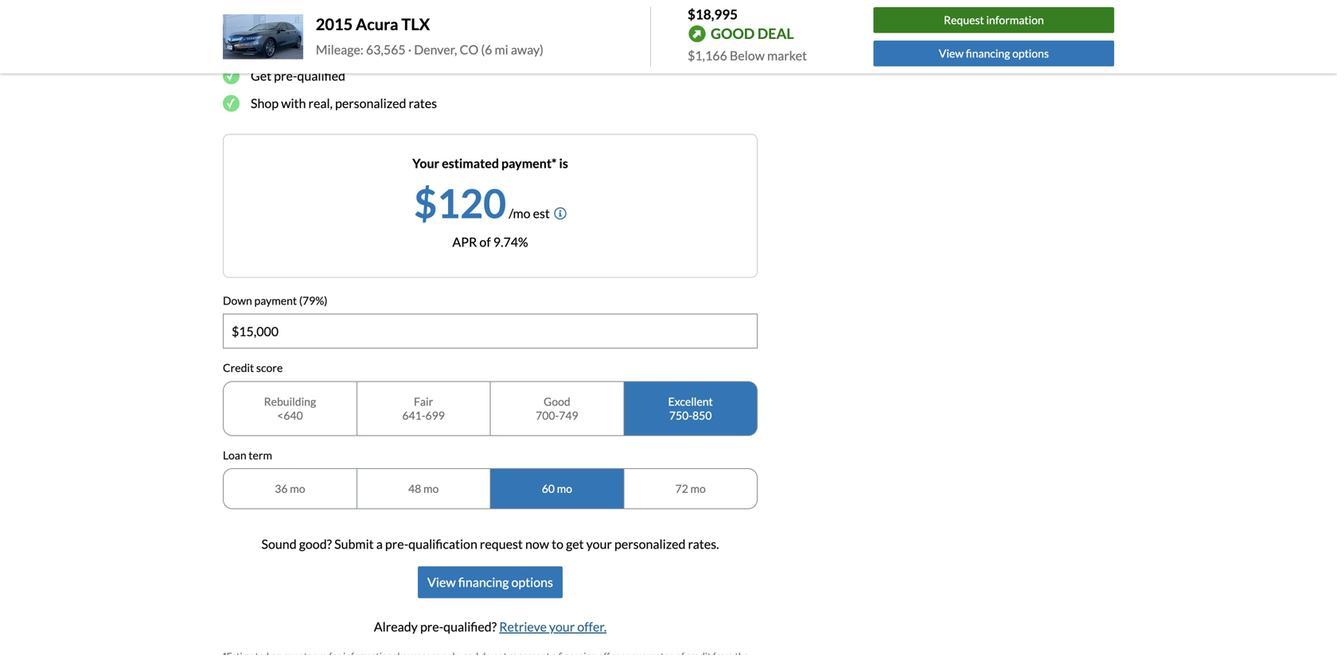 Task type: describe. For each thing, give the bounding box(es) containing it.
retrieve your offer. link
[[499, 620, 607, 635]]

36
[[275, 482, 288, 496]]

2015 acura tlx mileage: 63,565 · denver, co (6 mi away)
[[316, 15, 544, 57]]

mo for 48 mo
[[423, 482, 439, 496]]

$18,995
[[688, 6, 738, 22]]

away)
[[511, 42, 544, 57]]

your
[[412, 155, 439, 171]]

down
[[223, 294, 252, 307]]

0 vertical spatial payment
[[331, 40, 379, 56]]

get pre-qualified
[[251, 68, 345, 83]]

acura
[[356, 15, 398, 34]]

good
[[544, 395, 570, 409]]

60
[[542, 482, 555, 496]]

deal
[[758, 25, 794, 42]]

retrieve
[[499, 620, 547, 635]]

mileage:
[[316, 42, 364, 57]]

(6
[[481, 42, 492, 57]]

estimate your payment
[[251, 40, 379, 56]]

with
[[281, 95, 306, 111]]

fair 641-699
[[402, 395, 445, 423]]

$120 /mo est
[[414, 179, 550, 227]]

fair
[[414, 395, 433, 409]]

2015 acura tlx image
[[223, 14, 303, 59]]

options for the topmost "view financing options" button
[[1012, 47, 1049, 60]]

pre- for already
[[420, 620, 443, 635]]

qualification
[[408, 537, 477, 553]]

credit score
[[223, 361, 283, 375]]

1 vertical spatial your
[[586, 537, 612, 553]]

info circle image
[[554, 207, 567, 220]]

shop with real, personalized rates
[[251, 95, 437, 111]]

excellent
[[668, 395, 713, 409]]

$120
[[414, 179, 506, 227]]

request information button
[[874, 7, 1114, 33]]

loan term
[[223, 449, 272, 462]]

1 vertical spatial personalized
[[614, 537, 686, 553]]

co
[[460, 42, 479, 57]]

699
[[425, 409, 445, 423]]

/mo
[[509, 206, 530, 221]]

estimate
[[251, 40, 300, 56]]

qualified
[[297, 68, 345, 83]]

2015
[[316, 15, 353, 34]]

rates.
[[688, 537, 719, 553]]

Down payment (79%) text field
[[224, 315, 757, 348]]

72
[[675, 482, 688, 496]]

mo for 36 mo
[[290, 482, 305, 496]]

pre- for get
[[274, 68, 297, 83]]

is
[[559, 155, 568, 171]]

credit
[[223, 361, 254, 375]]

score
[[256, 361, 283, 375]]

down payment (79%)
[[223, 294, 328, 307]]

get
[[251, 68, 271, 83]]

rebuilding
[[264, 395, 316, 409]]

your estimated payment* is
[[412, 155, 568, 171]]

request information
[[944, 13, 1044, 27]]

already pre-qualified? retrieve your offer.
[[374, 620, 607, 635]]

view for the leftmost "view financing options" button
[[427, 575, 456, 591]]

750-
[[669, 409, 693, 423]]

641-
[[402, 409, 425, 423]]

get
[[566, 537, 584, 553]]

good 700-749
[[536, 395, 578, 423]]

payment*
[[501, 155, 557, 171]]

1 horizontal spatial view financing options
[[939, 47, 1049, 60]]



Task type: vqa. For each thing, say whether or not it's contained in the screenshot.
9.74%
yes



Task type: locate. For each thing, give the bounding box(es) containing it.
term
[[249, 449, 272, 462]]

(79%)
[[299, 294, 328, 307]]

1 horizontal spatial options
[[1012, 47, 1049, 60]]

financing down request information "button"
[[966, 47, 1010, 60]]

0 horizontal spatial view financing options
[[427, 575, 553, 591]]

1 vertical spatial view financing options button
[[418, 567, 563, 599]]

·
[[408, 42, 412, 57]]

options down information
[[1012, 47, 1049, 60]]

view financing options down request information "button"
[[939, 47, 1049, 60]]

72 mo
[[675, 482, 706, 496]]

options down now
[[511, 575, 553, 591]]

view financing options down sound good? submit a pre-qualification request now to get your personalized rates.
[[427, 575, 553, 591]]

0 horizontal spatial pre-
[[274, 68, 297, 83]]

good?
[[299, 537, 332, 553]]

36 mo
[[275, 482, 305, 496]]

view financing options button down sound good? submit a pre-qualification request now to get your personalized rates.
[[418, 567, 563, 599]]

excellent 750-850
[[668, 395, 713, 423]]

0 vertical spatial financing
[[966, 47, 1010, 60]]

request
[[480, 537, 523, 553]]

below
[[730, 48, 765, 63]]

rebuilding <640
[[264, 395, 316, 423]]

2 vertical spatial pre-
[[420, 620, 443, 635]]

apr of 9.74%
[[452, 234, 528, 250]]

payment
[[331, 40, 379, 56], [254, 294, 297, 307]]

estimated
[[442, 155, 499, 171]]

mo right 48
[[423, 482, 439, 496]]

denver,
[[414, 42, 457, 57]]

sound
[[262, 537, 297, 553]]

personalized right real,
[[335, 95, 406, 111]]

good
[[711, 25, 755, 42]]

sound good? submit a pre-qualification request now to get your personalized rates.
[[262, 537, 719, 553]]

view financing options button
[[874, 41, 1114, 66], [418, 567, 563, 599]]

1 vertical spatial financing
[[458, 575, 509, 591]]

personalized left rates.
[[614, 537, 686, 553]]

rates
[[409, 95, 437, 111]]

1 vertical spatial pre-
[[385, 537, 408, 553]]

1 horizontal spatial payment
[[331, 40, 379, 56]]

information
[[986, 13, 1044, 27]]

view down request
[[939, 47, 964, 60]]

$1,166
[[688, 48, 727, 63]]

1 vertical spatial options
[[511, 575, 553, 591]]

9.74%
[[493, 234, 528, 250]]

mo for 72 mo
[[690, 482, 706, 496]]

mo for 60 mo
[[557, 482, 572, 496]]

financing for the leftmost "view financing options" button
[[458, 575, 509, 591]]

1 horizontal spatial view
[[939, 47, 964, 60]]

1 vertical spatial view
[[427, 575, 456, 591]]

est
[[533, 206, 550, 221]]

financing down sound good? submit a pre-qualification request now to get your personalized rates.
[[458, 575, 509, 591]]

0 horizontal spatial your
[[302, 40, 328, 56]]

0 vertical spatial personalized
[[335, 95, 406, 111]]

1 horizontal spatial pre-
[[385, 537, 408, 553]]

48 mo
[[408, 482, 439, 496]]

financing
[[966, 47, 1010, 60], [458, 575, 509, 591]]

1 vertical spatial payment
[[254, 294, 297, 307]]

0 vertical spatial view financing options button
[[874, 41, 1114, 66]]

your left offer.
[[549, 620, 575, 635]]

view for the topmost "view financing options" button
[[939, 47, 964, 60]]

0 vertical spatial view financing options
[[939, 47, 1049, 60]]

0 horizontal spatial financing
[[458, 575, 509, 591]]

of
[[480, 234, 491, 250]]

market
[[767, 48, 807, 63]]

0 vertical spatial view
[[939, 47, 964, 60]]

2 mo from the left
[[423, 482, 439, 496]]

pre-
[[274, 68, 297, 83], [385, 537, 408, 553], [420, 620, 443, 635]]

qualified?
[[443, 620, 497, 635]]

view financing options button down request information "button"
[[874, 41, 1114, 66]]

your
[[302, 40, 328, 56], [586, 537, 612, 553], [549, 620, 575, 635]]

payment left (79%)
[[254, 294, 297, 307]]

view financing options
[[939, 47, 1049, 60], [427, 575, 553, 591]]

pre- right already
[[420, 620, 443, 635]]

mo right "60"
[[557, 482, 572, 496]]

mo right '72' at the right bottom of page
[[690, 482, 706, 496]]

shop
[[251, 95, 279, 111]]

2 horizontal spatial your
[[586, 537, 612, 553]]

0 horizontal spatial view financing options button
[[418, 567, 563, 599]]

850
[[693, 409, 712, 423]]

your right get
[[586, 537, 612, 553]]

offer.
[[577, 620, 607, 635]]

749
[[559, 409, 578, 423]]

1 horizontal spatial view financing options button
[[874, 41, 1114, 66]]

63,565
[[366, 42, 406, 57]]

view down qualification
[[427, 575, 456, 591]]

to
[[552, 537, 564, 553]]

options for the leftmost "view financing options" button
[[511, 575, 553, 591]]

60 mo
[[542, 482, 572, 496]]

apr
[[452, 234, 477, 250]]

0 horizontal spatial personalized
[[335, 95, 406, 111]]

0 vertical spatial options
[[1012, 47, 1049, 60]]

0 horizontal spatial payment
[[254, 294, 297, 307]]

3 mo from the left
[[557, 482, 572, 496]]

1 horizontal spatial your
[[549, 620, 575, 635]]

your up qualified
[[302, 40, 328, 56]]

4 mo from the left
[[690, 482, 706, 496]]

1 mo from the left
[[290, 482, 305, 496]]

<640
[[277, 409, 303, 423]]

loan
[[223, 449, 246, 462]]

700-
[[536, 409, 559, 423]]

request
[[944, 13, 984, 27]]

1 vertical spatial view financing options
[[427, 575, 553, 591]]

$1,166 below market
[[688, 48, 807, 63]]

tlx
[[401, 15, 430, 34]]

mi
[[495, 42, 508, 57]]

0 vertical spatial your
[[302, 40, 328, 56]]

0 horizontal spatial view
[[427, 575, 456, 591]]

a
[[376, 537, 383, 553]]

0 horizontal spatial options
[[511, 575, 553, 591]]

2 vertical spatial your
[[549, 620, 575, 635]]

good deal
[[711, 25, 794, 42]]

financing for the topmost "view financing options" button
[[966, 47, 1010, 60]]

48
[[408, 482, 421, 496]]

real,
[[308, 95, 333, 111]]

mo
[[290, 482, 305, 496], [423, 482, 439, 496], [557, 482, 572, 496], [690, 482, 706, 496]]

0 vertical spatial pre-
[[274, 68, 297, 83]]

view
[[939, 47, 964, 60], [427, 575, 456, 591]]

payment down 2015
[[331, 40, 379, 56]]

pre- right get
[[274, 68, 297, 83]]

1 horizontal spatial financing
[[966, 47, 1010, 60]]

mo right 36 on the left bottom
[[290, 482, 305, 496]]

submit
[[334, 537, 374, 553]]

2 horizontal spatial pre-
[[420, 620, 443, 635]]

pre- right a
[[385, 537, 408, 553]]

already
[[374, 620, 418, 635]]

now
[[525, 537, 549, 553]]

options
[[1012, 47, 1049, 60], [511, 575, 553, 591]]

1 horizontal spatial personalized
[[614, 537, 686, 553]]



